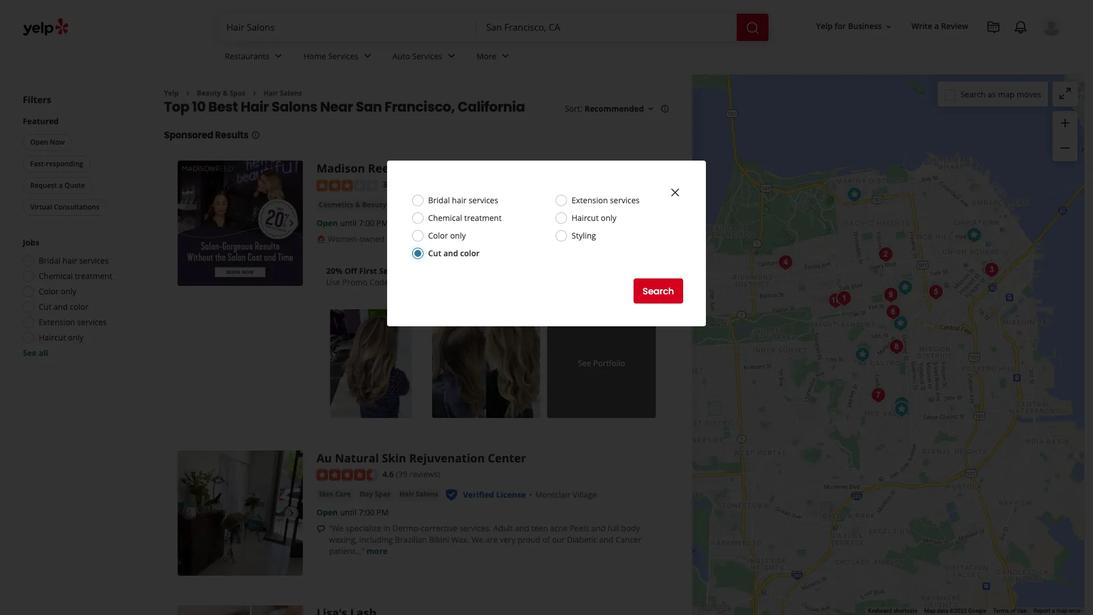 Task type: describe. For each thing, give the bounding box(es) containing it.
map for error
[[1057, 608, 1068, 614]]

beauty inside 'button'
[[362, 200, 386, 209]]

patient…"
[[329, 546, 365, 557]]

our
[[552, 534, 565, 545]]

0 horizontal spatial madison reed hair color bar - hayes valley image
[[178, 161, 303, 286]]

spas inside button
[[375, 489, 391, 499]]

1 horizontal spatial 16 info v2 image
[[661, 104, 670, 113]]

pm for reed
[[377, 218, 389, 228]]

cosmetics & beauty supply button
[[317, 199, 413, 211]]

0 horizontal spatial valley
[[526, 161, 561, 176]]

hair salons button for the middle hair salons "link"
[[418, 199, 461, 211]]

-
[[482, 161, 486, 176]]

projects image
[[987, 21, 1001, 34]]

jobs
[[23, 237, 39, 248]]

a for report
[[1052, 608, 1056, 614]]

quote
[[65, 181, 85, 190]]

slideshow element for au
[[178, 450, 303, 576]]

shortcuts
[[894, 608, 918, 614]]

chemical treatment inside search dialog
[[428, 212, 502, 223]]

cut and color inside search dialog
[[428, 248, 480, 259]]

next image
[[285, 217, 298, 230]]

4.6 star rating image
[[317, 469, 378, 481]]

map data ©2023 google
[[925, 608, 987, 614]]

expand map image
[[1059, 87, 1073, 100]]

search dialog
[[0, 0, 1094, 615]]

day spas button
[[358, 489, 393, 500]]

beauty & spas
[[197, 88, 245, 98]]

a for write
[[935, 21, 939, 32]]

peels
[[570, 523, 590, 534]]

services.
[[460, 523, 491, 534]]

featured
[[23, 116, 59, 126]]

auto services link
[[384, 41, 468, 74]]

previous image for au natural skin rejuvenation center
[[182, 506, 196, 520]]

including
[[359, 534, 393, 545]]

0 vertical spatial spas
[[230, 88, 245, 98]]

proud
[[518, 534, 540, 545]]

user actions element
[[807, 14, 1078, 84]]

auto services
[[393, 50, 443, 61]]

montclair village
[[536, 489, 597, 500]]

2 vertical spatial hair salons link
[[397, 489, 440, 500]]

brazilian
[[395, 534, 427, 545]]

7:00 for natural
[[359, 507, 375, 518]]

0 vertical spatial color
[[427, 161, 457, 176]]

code salon image
[[981, 258, 1003, 281]]

1 vertical spatial use
[[1018, 608, 1027, 614]]

request
[[30, 181, 57, 190]]

care
[[335, 489, 351, 499]]

wax.
[[452, 534, 470, 545]]

see all
[[23, 347, 48, 358]]

0 vertical spatial hair salons
[[264, 88, 302, 98]]

teen
[[532, 523, 548, 534]]

24 chevron down v2 image for more
[[499, 49, 512, 63]]

top 10 best hair salons near san francisco, california
[[164, 98, 525, 116]]

verified license button for bar
[[484, 200, 547, 211]]

certified
[[454, 234, 486, 244]]

nepenji japan center beauty clinic image
[[875, 243, 897, 266]]

home services link
[[295, 41, 384, 74]]

services for auto services
[[412, 50, 443, 61]]

10
[[192, 98, 206, 116]]

open now
[[30, 137, 65, 147]]

san
[[356, 98, 382, 116]]

16 women owned v2 image
[[317, 235, 326, 244]]

adrian elwell image
[[963, 224, 986, 246]]

extension inside search dialog
[[572, 195, 608, 206]]

0 horizontal spatial 20%
[[326, 265, 343, 276]]

16 speech v2 image
[[317, 525, 326, 534]]

adult
[[494, 523, 513, 534]]

fast-responding button
[[23, 155, 91, 173]]

verified for center
[[463, 489, 494, 500]]

pm for natural
[[377, 507, 389, 518]]

save
[[458, 277, 475, 288]]

cosmetics
[[319, 200, 354, 209]]

moves
[[1017, 89, 1042, 99]]

terms of use
[[994, 608, 1027, 614]]

sponsored results
[[164, 129, 249, 142]]

best
[[208, 98, 238, 116]]

styling
[[572, 230, 596, 241]]

hair salons for hair salons button related to bottommost hair salons "link"
[[400, 489, 438, 499]]

24 chevron down v2 image
[[361, 49, 375, 63]]

0 horizontal spatial chemical treatment
[[39, 271, 112, 281]]

bridal hair services inside search dialog
[[428, 195, 498, 206]]

haircut only inside search dialog
[[572, 212, 617, 223]]

search button
[[634, 279, 683, 304]]

operated
[[395, 234, 429, 244]]

yelp for business button
[[812, 16, 898, 37]]

professionals
[[488, 234, 538, 244]]

more
[[367, 546, 388, 557]]

previous image for madison reed hair color bar - hayes valley
[[182, 217, 196, 230]]

haircut inside search dialog
[[572, 212, 599, 223]]

supply
[[388, 200, 411, 209]]

0 horizontal spatial haircut
[[39, 332, 66, 343]]

reviews)
[[410, 469, 440, 479]]

license for madison reed hair color bar - hayes valley
[[517, 200, 547, 211]]

virtual consultations
[[30, 202, 99, 212]]

0 vertical spatial skin
[[382, 450, 406, 466]]

sponsored
[[164, 129, 213, 142]]

0 horizontal spatial bridal hair services
[[39, 255, 109, 266]]

owned
[[360, 234, 385, 244]]

yelp for yelp link
[[164, 88, 179, 98]]

bridal inside search dialog
[[428, 195, 450, 206]]

very
[[500, 534, 516, 545]]

treatment inside search dialog
[[464, 212, 502, 223]]

yelp for yelp for business
[[817, 21, 833, 32]]

until for madison
[[340, 218, 357, 228]]

full
[[608, 523, 620, 534]]

terms of use link
[[994, 608, 1027, 614]]

0 horizontal spatial extension services
[[39, 317, 107, 328]]

bikini
[[429, 534, 450, 545]]

certified professionals
[[454, 234, 538, 244]]

more link
[[468, 41, 522, 74]]

7:00 for reed
[[359, 218, 375, 228]]

episode salon & spa image
[[891, 393, 913, 416]]

color inside search dialog
[[460, 248, 480, 259]]

4.6
[[383, 469, 394, 479]]

francisco,
[[385, 98, 455, 116]]

home
[[304, 50, 326, 61]]

studio estrada image
[[882, 300, 905, 323]]

3.2 star rating image
[[317, 180, 378, 191]]

write a review
[[912, 21, 969, 32]]

top
[[164, 98, 189, 116]]

license for au natural skin rejuvenation center
[[496, 489, 526, 500]]

google image
[[695, 600, 733, 615]]

request a quote
[[30, 181, 85, 190]]

0 horizontal spatial extension
[[39, 317, 75, 328]]

au natural skin rejuvenation center link
[[317, 450, 526, 466]]

0 horizontal spatial beauty
[[197, 88, 221, 98]]

salon baobao image
[[889, 312, 912, 335]]

code
[[370, 277, 389, 288]]

map
[[925, 608, 936, 614]]

0 horizontal spatial chemical
[[39, 271, 73, 281]]

0 vertical spatial hair salons link
[[264, 88, 302, 98]]

search image
[[746, 21, 760, 35]]

16 chevron right v2 image for hair salons
[[250, 89, 259, 98]]

24 verified filled v2 image for rejuvenation
[[445, 488, 459, 502]]

off
[[345, 265, 357, 276]]

day
[[360, 489, 373, 499]]

b parlor image
[[885, 335, 908, 358]]

0 horizontal spatial color only
[[39, 286, 76, 297]]

and inside search dialog
[[444, 248, 458, 259]]

open for madison
[[317, 218, 338, 228]]

corrective
[[421, 523, 458, 534]]

review
[[942, 21, 969, 32]]

body
[[622, 523, 640, 534]]

as
[[988, 89, 996, 99]]

natural
[[335, 450, 379, 466]]

center
[[488, 450, 526, 466]]

business
[[848, 21, 882, 32]]

see all button
[[23, 347, 48, 358]]

are
[[486, 534, 498, 545]]

1 vertical spatial treatment
[[75, 271, 112, 281]]

use inside 20% off first service use promo code 'newclient20' & save 20%
[[326, 277, 340, 288]]

map for moves
[[998, 89, 1015, 99]]

yelp for business
[[817, 21, 882, 32]]

promo
[[343, 277, 368, 288]]

we
[[472, 534, 484, 545]]

auto
[[393, 50, 410, 61]]

madison reed hair color bar - hayes valley link
[[317, 161, 561, 176]]

1 vertical spatial hair salons link
[[418, 199, 461, 211]]

zoom out image
[[1059, 141, 1073, 155]]

hair right reed
[[399, 161, 424, 176]]

search for search as map moves
[[961, 89, 986, 99]]

keyboard shortcuts button
[[869, 607, 918, 615]]



Task type: locate. For each thing, give the bounding box(es) containing it.
a inside 'link'
[[935, 21, 939, 32]]

0 horizontal spatial 16 info v2 image
[[251, 131, 260, 140]]

1 vertical spatial valley
[[581, 200, 602, 211]]

valley up hayes valley
[[526, 161, 561, 176]]

16 chevron right v2 image for beauty & spas
[[183, 89, 192, 98]]

1 vertical spatial pm
[[377, 507, 389, 518]]

services left 24 chevron down v2 image
[[328, 50, 359, 61]]

david james image
[[880, 283, 902, 306]]

portfolio
[[594, 358, 626, 369]]

1 horizontal spatial spas
[[375, 489, 391, 499]]

2 open until 7:00 pm from the top
[[317, 507, 389, 518]]

2 horizontal spatial a
[[1052, 608, 1056, 614]]

1 vertical spatial haircut
[[39, 332, 66, 343]]

salons
[[280, 88, 302, 98], [272, 98, 318, 116], [437, 200, 459, 209], [416, 489, 438, 499]]

24 chevron down v2 image inside more link
[[499, 49, 512, 63]]

see left all
[[23, 347, 37, 358]]

0 horizontal spatial use
[[326, 277, 340, 288]]

1 vertical spatial 24 verified filled v2 image
[[445, 488, 459, 502]]

1 horizontal spatial 24 verified filled v2 image
[[465, 199, 479, 212]]

license up professionals
[[517, 200, 547, 211]]

0 horizontal spatial skin
[[319, 489, 334, 499]]

hair down virtual consultations button
[[63, 255, 77, 266]]

0 horizontal spatial treatment
[[75, 271, 112, 281]]

3 24 chevron down v2 image from the left
[[499, 49, 512, 63]]

use left promo
[[326, 277, 340, 288]]

cut and color
[[428, 248, 480, 259], [39, 301, 89, 312]]

cosmetics & beauty supply
[[319, 200, 411, 209]]

group
[[1053, 111, 1078, 161]]

more
[[477, 50, 497, 61]]

madison reed hair color bar - hayes valley image inside map region
[[894, 276, 917, 299]]

0 vertical spatial pm
[[377, 218, 389, 228]]

services right auto
[[412, 50, 443, 61]]

0 vertical spatial map
[[998, 89, 1015, 99]]

2 previous image from the top
[[182, 506, 196, 520]]

1 vertical spatial verified
[[463, 489, 494, 500]]

until down care
[[340, 507, 357, 518]]

1 vertical spatial cut and color
[[39, 301, 89, 312]]

yelp inside "button"
[[817, 21, 833, 32]]

service
[[379, 265, 408, 276]]

0 vertical spatial extension services
[[572, 195, 640, 206]]

au natural skin rejuvenation center image
[[178, 450, 303, 576]]

madison reed hair color bar - hayes valley
[[317, 161, 561, 176]]

1 horizontal spatial use
[[1018, 608, 1027, 614]]

until for au
[[340, 507, 357, 518]]

see for see portfolio
[[578, 358, 591, 369]]

open until 7:00 pm up specialize
[[317, 507, 389, 518]]

2 services from the left
[[412, 50, 443, 61]]

1 vertical spatial hair salons button
[[397, 489, 440, 500]]

bridal hair services
[[428, 195, 498, 206], [39, 255, 109, 266]]

1 vertical spatial open
[[317, 218, 338, 228]]

20% left off
[[326, 265, 343, 276]]

& right cosmetics
[[355, 200, 361, 209]]

cut inside search dialog
[[428, 248, 442, 259]]

bridal down madison reed hair color bar - hayes valley
[[428, 195, 450, 206]]

extension services up all
[[39, 317, 107, 328]]

skin care button
[[317, 489, 353, 500]]

verified up services.
[[463, 489, 494, 500]]

pm up women-owned & operated
[[377, 218, 389, 228]]

skin care
[[319, 489, 351, 499]]

slideshow element for madison
[[178, 161, 303, 286]]

steel + lacquer image
[[925, 281, 947, 303]]

until up the women-
[[340, 218, 357, 228]]

1 vertical spatial yelp
[[164, 88, 179, 98]]

0 horizontal spatial 16 chevron right v2 image
[[183, 89, 192, 98]]

1 horizontal spatial of
[[1011, 608, 1016, 614]]

24 chevron down v2 image inside auto services link
[[445, 49, 459, 63]]

1 horizontal spatial see
[[578, 358, 591, 369]]

verified license button up adult
[[463, 489, 526, 500]]

slideshow element
[[178, 161, 303, 286], [178, 450, 303, 576]]

1 vertical spatial bridal
[[39, 255, 61, 266]]

0 vertical spatial hair salons button
[[418, 199, 461, 211]]

0 vertical spatial use
[[326, 277, 340, 288]]

hair salons link
[[264, 88, 302, 98], [418, 199, 461, 211], [397, 489, 440, 500]]

hayes right -
[[489, 161, 523, 176]]

24 verified filled v2 image up corrective
[[445, 488, 459, 502]]

2 vertical spatial color
[[39, 286, 59, 297]]

1 pm from the top
[[377, 218, 389, 228]]

report a map error link
[[1034, 608, 1082, 614]]

chemical down jobs
[[39, 271, 73, 281]]

2 until from the top
[[340, 507, 357, 518]]

hair
[[264, 88, 278, 98], [241, 98, 269, 116], [399, 161, 424, 176], [420, 200, 435, 209], [400, 489, 414, 499]]

hair right supply
[[420, 200, 435, 209]]

1 24 chevron down v2 image from the left
[[272, 49, 285, 63]]

20% off first service use promo code 'newclient20' & save 20%
[[326, 265, 493, 288]]

2 vertical spatial a
[[1052, 608, 1056, 614]]

data
[[937, 608, 949, 614]]

specialize
[[346, 523, 382, 534]]

1 horizontal spatial treatment
[[464, 212, 502, 223]]

verified license button for center
[[463, 489, 526, 500]]

1 vertical spatial color
[[70, 301, 89, 312]]

hair salons link down restaurants link
[[264, 88, 302, 98]]

24 chevron down v2 image right auto services
[[445, 49, 459, 63]]

business categories element
[[216, 41, 1062, 74]]

women-owned & operated
[[328, 234, 429, 244]]

1 vertical spatial verified license button
[[463, 489, 526, 500]]

color inside search dialog
[[428, 230, 448, 241]]

bridal
[[428, 195, 450, 206], [39, 255, 61, 266]]

16 certified professionals v2 image
[[443, 235, 452, 244]]

cut and color up all
[[39, 301, 89, 312]]

0 horizontal spatial color
[[70, 301, 89, 312]]

rejuvenation
[[409, 450, 485, 466]]

responding
[[46, 159, 83, 169]]

color only down jobs
[[39, 286, 76, 297]]

20% right the save
[[477, 277, 493, 288]]

1 horizontal spatial chemical
[[428, 212, 462, 223]]

of left our
[[543, 534, 550, 545]]

1 horizontal spatial cut and color
[[428, 248, 480, 259]]

0 horizontal spatial hayes
[[489, 161, 523, 176]]

24 chevron down v2 image for auto services
[[445, 49, 459, 63]]

24 verified filled v2 image
[[465, 199, 479, 212], [445, 488, 459, 502]]

1 vertical spatial extension
[[39, 317, 75, 328]]

waxing,
[[329, 534, 357, 545]]

treatment
[[464, 212, 502, 223], [75, 271, 112, 281]]

spas right the day
[[375, 489, 391, 499]]

fast-
[[30, 159, 46, 169]]

use
[[326, 277, 340, 288], [1018, 608, 1027, 614]]

1 vertical spatial verified license
[[463, 489, 526, 500]]

None search field
[[218, 14, 771, 41]]

error
[[1070, 608, 1082, 614]]

1 vertical spatial beauty
[[362, 200, 386, 209]]

restaurants link
[[216, 41, 295, 74]]

7:00 up specialize
[[359, 507, 375, 518]]

1 vertical spatial bridal hair services
[[39, 255, 109, 266]]

color left bar
[[427, 161, 457, 176]]

24 chevron down v2 image right restaurants
[[272, 49, 285, 63]]

0 horizontal spatial see
[[23, 347, 37, 358]]

lombard beauty salon image
[[843, 183, 866, 206]]

& left the save
[[450, 277, 456, 288]]

acne
[[550, 523, 568, 534]]

hair down 4.6 (39 reviews)
[[400, 489, 414, 499]]

of right terms
[[1011, 608, 1016, 614]]

verified license button up professionals
[[484, 200, 547, 211]]

open up '16 women owned v2' image
[[317, 218, 338, 228]]

16 chevron right v2 image right 'beauty & spas'
[[250, 89, 259, 98]]

montclair
[[536, 489, 571, 500]]

color
[[427, 161, 457, 176], [428, 230, 448, 241], [39, 286, 59, 297]]

hair salons down reviews) at left bottom
[[400, 489, 438, 499]]

1 vertical spatial until
[[340, 507, 357, 518]]

1 horizontal spatial 24 chevron down v2 image
[[445, 49, 459, 63]]

1 slideshow element from the top
[[178, 161, 303, 286]]

bar
[[459, 161, 479, 176]]

16 chevron right v2 image
[[183, 89, 192, 98], [250, 89, 259, 98]]

0 vertical spatial verified license
[[484, 200, 547, 211]]

now
[[50, 137, 65, 147]]

extension services inside search dialog
[[572, 195, 640, 206]]

spas down restaurants
[[230, 88, 245, 98]]

open up 16 speech v2 image at the left of the page
[[317, 507, 338, 518]]

hair salons for hair salons button corresponding to the middle hair salons "link"
[[420, 200, 459, 209]]

near
[[320, 98, 353, 116]]

0 vertical spatial search
[[961, 89, 986, 99]]

bridal hair services down bar
[[428, 195, 498, 206]]

verified license up professionals
[[484, 200, 547, 211]]

extension up all
[[39, 317, 75, 328]]

0 vertical spatial verified
[[484, 200, 515, 211]]

village
[[573, 489, 597, 500]]

valley up styling
[[581, 200, 602, 211]]

color only inside search dialog
[[428, 230, 466, 241]]

0 vertical spatial beauty
[[197, 88, 221, 98]]

1 horizontal spatial cut
[[428, 248, 442, 259]]

featured group
[[21, 116, 141, 218]]

hong kong mona hair studio image
[[774, 251, 797, 274]]

1 horizontal spatial beauty
[[362, 200, 386, 209]]

fast-responding
[[30, 159, 83, 169]]

hair salons link down reviews) at left bottom
[[397, 489, 440, 500]]

2 slideshow element from the top
[[178, 450, 303, 576]]

hair salons button for bottommost hair salons "link"
[[397, 489, 440, 500]]

1 open until 7:00 pm from the top
[[317, 218, 389, 228]]

2 7:00 from the top
[[359, 507, 375, 518]]

a right report at the right bottom of the page
[[1052, 608, 1056, 614]]

skin left care
[[319, 489, 334, 499]]

1 horizontal spatial valley
[[581, 200, 602, 211]]

madison reed hair color bar - hayes valley image
[[178, 161, 303, 286], [894, 276, 917, 299]]

see for see all
[[23, 347, 37, 358]]

1 vertical spatial chemical treatment
[[39, 271, 112, 281]]

16 chevron down v2 image
[[885, 22, 894, 31]]

1 horizontal spatial 20%
[[477, 277, 493, 288]]

24 chevron down v2 image right more
[[499, 49, 512, 63]]

diabetic
[[567, 534, 597, 545]]

24 verified filled v2 image for color
[[465, 199, 479, 212]]

verified for bar
[[484, 200, 515, 211]]

search for search
[[643, 285, 674, 298]]

& right 10
[[223, 88, 228, 98]]

enzi hair image
[[851, 343, 874, 366]]

verified license for bar
[[484, 200, 547, 211]]

cut up all
[[39, 301, 51, 312]]

color only up the save
[[428, 230, 466, 241]]

a for request
[[59, 181, 63, 190]]

16 chevron right v2 image right yelp link
[[183, 89, 192, 98]]

20%
[[326, 265, 343, 276], [477, 277, 493, 288]]

open until 7:00 pm for reed
[[317, 218, 389, 228]]

salon mio mio image
[[867, 384, 890, 406]]

write a review link
[[907, 16, 973, 37]]

map left error on the bottom of the page
[[1057, 608, 1068, 614]]

beauty down 3.2
[[362, 200, 386, 209]]

au
[[317, 450, 332, 466]]

open left now
[[30, 137, 48, 147]]

notifications image
[[1014, 21, 1028, 34]]

color left certified
[[428, 230, 448, 241]]

1 vertical spatial skin
[[319, 489, 334, 499]]

hair right best
[[241, 98, 269, 116]]

0 horizontal spatial yelp
[[164, 88, 179, 98]]

services
[[328, 50, 359, 61], [412, 50, 443, 61]]

see left portfolio
[[578, 358, 591, 369]]

hair inside search dialog
[[452, 195, 467, 206]]

spas
[[230, 88, 245, 98], [375, 489, 391, 499]]

0 horizontal spatial cut and color
[[39, 301, 89, 312]]

beauty right top in the top of the page
[[197, 88, 221, 98]]

option group
[[19, 237, 141, 359]]

services for home services
[[328, 50, 359, 61]]

extension up styling
[[572, 195, 608, 206]]

0 vertical spatial open
[[30, 137, 48, 147]]

pm up in
[[377, 507, 389, 518]]

0 horizontal spatial bridal
[[39, 255, 61, 266]]

of inside "we specialize in dermo-corrective services. adult and teen acne peels and full body waxing, including brazilian bikini wax. we are very proud of our diabetic and cancer patient…"
[[543, 534, 550, 545]]

open
[[30, 137, 48, 147], [317, 218, 338, 228], [317, 507, 338, 518]]

yelp
[[817, 21, 833, 32], [164, 88, 179, 98]]

virtual consultations button
[[23, 199, 107, 216]]

0 vertical spatial slideshow element
[[178, 161, 303, 286]]

verified license button
[[484, 200, 547, 211], [463, 489, 526, 500]]

1 horizontal spatial bridal
[[428, 195, 450, 206]]

1 7:00 from the top
[[359, 218, 375, 228]]

haircut
[[572, 212, 599, 223], [39, 332, 66, 343]]

first
[[359, 265, 377, 276]]

0 horizontal spatial hair
[[63, 255, 77, 266]]

cut down operated
[[428, 248, 442, 259]]

verified license up adult
[[463, 489, 526, 500]]

24 verified filled v2 image up certified
[[465, 199, 479, 212]]

0 vertical spatial chemical
[[428, 212, 462, 223]]

hair down bar
[[452, 195, 467, 206]]

1 horizontal spatial 16 chevron right v2 image
[[250, 89, 259, 98]]

hair down restaurants link
[[264, 88, 278, 98]]

24 chevron down v2 image
[[272, 49, 285, 63], [445, 49, 459, 63], [499, 49, 512, 63]]

open inside button
[[30, 137, 48, 147]]

haircut down hayes valley
[[572, 212, 599, 223]]

consultations
[[54, 202, 99, 212]]

1 vertical spatial hayes
[[556, 200, 579, 211]]

haircut only down hayes valley
[[572, 212, 617, 223]]

& inside 20% off first service use promo code 'newclient20' & save 20%
[[450, 277, 456, 288]]

chemical treatment down jobs
[[39, 271, 112, 281]]

bridal down jobs
[[39, 255, 61, 266]]

color
[[460, 248, 480, 259], [70, 301, 89, 312]]

1 horizontal spatial hair
[[452, 195, 467, 206]]

1 16 chevron right v2 image from the left
[[183, 89, 192, 98]]

2 16 chevron right v2 image from the left
[[250, 89, 259, 98]]

hair salons button up '16 certified professionals v2' image
[[418, 199, 461, 211]]

1 vertical spatial haircut only
[[39, 332, 84, 343]]

0 horizontal spatial spas
[[230, 88, 245, 98]]

1 vertical spatial search
[[643, 285, 674, 298]]

open until 7:00 pm for natural
[[317, 507, 389, 518]]

0 vertical spatial hayes
[[489, 161, 523, 176]]

hayes up styling
[[556, 200, 579, 211]]

haircut up all
[[39, 332, 66, 343]]

hair salons down restaurants link
[[264, 88, 302, 98]]

little sparrow salon & barber image
[[833, 287, 856, 310]]

0 vertical spatial haircut
[[572, 212, 599, 223]]

day spas link
[[358, 489, 393, 500]]

0 vertical spatial 20%
[[326, 265, 343, 276]]

color down jobs
[[39, 286, 59, 297]]

only
[[601, 212, 617, 223], [450, 230, 466, 241], [61, 286, 76, 297], [68, 332, 84, 343]]

1 vertical spatial open until 7:00 pm
[[317, 507, 389, 518]]

1 vertical spatial cut
[[39, 301, 51, 312]]

virtual
[[30, 202, 52, 212]]

next image
[[285, 506, 298, 520]]

0 vertical spatial treatment
[[464, 212, 502, 223]]

google
[[969, 608, 987, 614]]

chemical up '16 certified professionals v2' image
[[428, 212, 462, 223]]

2 horizontal spatial 24 chevron down v2 image
[[499, 49, 512, 63]]

skin care link
[[317, 489, 353, 500]]

map right as on the right top
[[998, 89, 1015, 99]]

extension services up styling
[[572, 195, 640, 206]]

restaurants
[[225, 50, 270, 61]]

skin up 4.6 at bottom
[[382, 450, 406, 466]]

zoom in image
[[1059, 116, 1073, 130]]

1 horizontal spatial haircut
[[572, 212, 599, 223]]

chemical inside search dialog
[[428, 212, 462, 223]]

yelp left for
[[817, 21, 833, 32]]

bridal hair services down jobs
[[39, 255, 109, 266]]

skin
[[382, 450, 406, 466], [319, 489, 334, 499]]

1 vertical spatial hair
[[63, 255, 77, 266]]

hayes
[[489, 161, 523, 176], [556, 200, 579, 211]]

haircut only up all
[[39, 332, 84, 343]]

2 24 chevron down v2 image from the left
[[445, 49, 459, 63]]

option group containing jobs
[[19, 237, 141, 359]]

previous image
[[182, 217, 196, 230], [182, 506, 196, 520]]

7:00
[[359, 218, 375, 228], [359, 507, 375, 518]]

24 chevron down v2 image inside restaurants link
[[272, 49, 285, 63]]

lisa's lash image
[[891, 398, 913, 421]]

0 vertical spatial valley
[[526, 161, 561, 176]]

keyboard shortcuts
[[869, 608, 918, 614]]

yelp left 10
[[164, 88, 179, 98]]

3.2
[[383, 179, 396, 190]]

1 vertical spatial color
[[428, 230, 448, 241]]

results
[[215, 129, 249, 142]]

1 vertical spatial color only
[[39, 286, 76, 297]]

hair salons up '16 certified professionals v2' image
[[420, 200, 459, 209]]

7:00 up owned
[[359, 218, 375, 228]]

a left quote
[[59, 181, 63, 190]]

close image
[[669, 186, 682, 199]]

1 horizontal spatial extension services
[[572, 195, 640, 206]]

& inside 'button'
[[355, 200, 361, 209]]

yelp link
[[164, 88, 179, 98]]

16 info v2 image
[[661, 104, 670, 113], [251, 131, 260, 140]]

cut and color down '16 certified professionals v2' image
[[428, 248, 480, 259]]

hair salons button down reviews) at left bottom
[[397, 489, 440, 500]]

1 horizontal spatial a
[[935, 21, 939, 32]]

0 horizontal spatial cut
[[39, 301, 51, 312]]

write
[[912, 21, 933, 32]]

open for au
[[317, 507, 338, 518]]

madison
[[317, 161, 365, 176]]

1 until from the top
[[340, 218, 357, 228]]

0 vertical spatial previous image
[[182, 217, 196, 230]]

salt salon image
[[824, 289, 847, 312]]

hair salons link up '16 certified professionals v2' image
[[418, 199, 461, 211]]

& right owned
[[387, 234, 393, 244]]

1 previous image from the top
[[182, 217, 196, 230]]

cancer
[[616, 534, 642, 545]]

2 pm from the top
[[377, 507, 389, 518]]

0 vertical spatial cut and color
[[428, 248, 480, 259]]

use left report at the right bottom of the page
[[1018, 608, 1027, 614]]

1 horizontal spatial map
[[1057, 608, 1068, 614]]

terms
[[994, 608, 1010, 614]]

license up adult
[[496, 489, 526, 500]]

report a map error
[[1034, 608, 1082, 614]]

0 vertical spatial color only
[[428, 230, 466, 241]]

map region
[[596, 0, 1094, 615]]

verified up certified professionals
[[484, 200, 515, 211]]

verified license for center
[[463, 489, 526, 500]]

0 horizontal spatial map
[[998, 89, 1015, 99]]

0 horizontal spatial haircut only
[[39, 332, 84, 343]]

filters
[[23, 93, 51, 106]]

0 vertical spatial extension
[[572, 195, 608, 206]]

beauty
[[197, 88, 221, 98], [362, 200, 386, 209]]

services
[[469, 195, 498, 206], [610, 195, 640, 206], [79, 255, 109, 266], [77, 317, 107, 328]]

0 horizontal spatial a
[[59, 181, 63, 190]]

skin inside button
[[319, 489, 334, 499]]

24 chevron down v2 image for restaurants
[[272, 49, 285, 63]]

search inside button
[[643, 285, 674, 298]]

and
[[444, 248, 458, 259], [54, 301, 68, 312], [515, 523, 529, 534], [592, 523, 606, 534], [600, 534, 614, 545]]

a inside button
[[59, 181, 63, 190]]

open until 7:00 pm up the women-
[[317, 218, 389, 228]]

'newclient20'
[[391, 277, 448, 288]]

color only
[[428, 230, 466, 241], [39, 286, 76, 297]]

chemical treatment up certified
[[428, 212, 502, 223]]

0 vertical spatial yelp
[[817, 21, 833, 32]]

1 vertical spatial 20%
[[477, 277, 493, 288]]

4.6 (39 reviews)
[[383, 469, 440, 479]]

1 services from the left
[[328, 50, 359, 61]]

a right write
[[935, 21, 939, 32]]



Task type: vqa. For each thing, say whether or not it's contained in the screenshot.
the top Cut and color
yes



